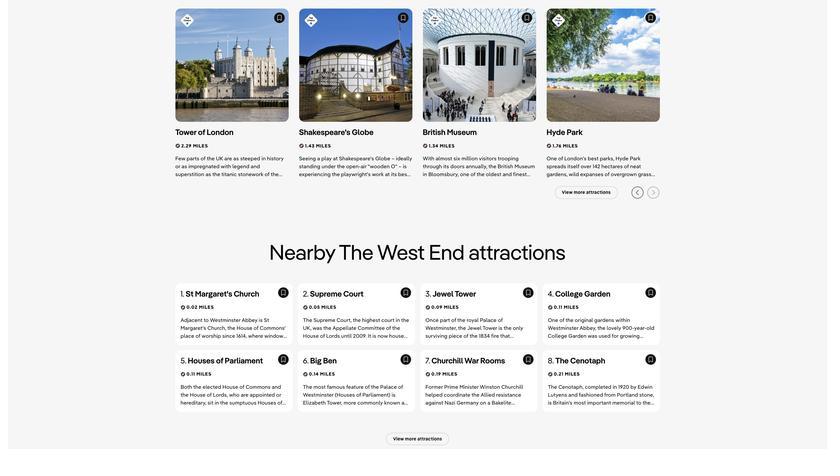 Task type: vqa. For each thing, say whether or not it's contained in the screenshot.
topmost GLOBE
yes



Task type: describe. For each thing, give the bounding box(es) containing it.
neat
[[630, 163, 641, 170]]

against
[[426, 399, 443, 406]]

the inside the most famous feature of the palace of westminster (houses of parliament) is elizabeth tower, more commonly known as big ben. a major £61-million…
[[371, 384, 379, 390]]

garden inside one of the original gardens within westminster abbey, the lovely 900-year-old college garden was used for growing medicinal herbs and foods for the abbey…
[[569, 333, 587, 339]]

westminster,
[[426, 325, 457, 331]]

glorious
[[557, 179, 577, 185]]

1 . st margaret's church
[[181, 289, 259, 299]]

hyde park
[[547, 127, 583, 137]]

not
[[218, 179, 227, 185]]

and inside both the elected house of commons and the house of lords, who are appointed or hereditary, sit in the sumptuous houses of parliament, officially called…
[[272, 384, 281, 390]]

in right court
[[396, 317, 400, 323]]

0.19 miles
[[431, 371, 458, 377]]

tower of london link
[[175, 127, 277, 138]]

memorial
[[613, 399, 635, 406]]

2
[[303, 289, 307, 299]]

resistance
[[496, 391, 521, 398]]

0.11 for college garden
[[554, 304, 563, 310]]

museums
[[423, 179, 446, 185]]

feature
[[346, 384, 364, 390]]

westminster inside the most famous feature of the palace of westminster (houses of parliament) is elizabeth tower, more commonly known as big ben. a major £61-million…
[[303, 391, 334, 398]]

the up that
[[504, 325, 512, 331]]

seeing
[[299, 155, 316, 162]]

0 vertical spatial hyde
[[547, 127, 565, 137]]

(houses
[[335, 391, 355, 398]]

0.14 miles
[[309, 371, 335, 377]]

was inside the supreme court, the highest court in the uk, was the appellate committee of the house of lords until 2009. it is now housed in the neo-gothic middlesex…
[[313, 325, 322, 331]]

lutyens
[[548, 391, 567, 398]]

british museum link
[[423, 127, 525, 138]]

the down the both
[[181, 391, 189, 398]]

well
[[600, 179, 610, 185]]

of inside one of the original gardens within westminster abbey, the lovely 900-year-old college garden was used for growing medicinal herbs and foods for the abbey…
[[560, 317, 565, 323]]

1 vertical spatial view
[[393, 436, 404, 442]]

in down through
[[423, 171, 427, 178]]

impregnated
[[188, 163, 220, 170]]

and inside one of london's best parks, hyde park spreads itself over 142 hectares of neat gardens, wild expanses of overgrown grass and glorious trees. as well as…
[[547, 179, 556, 185]]

miles for 6
[[320, 371, 335, 377]]

the up the not
[[212, 171, 220, 178]]

the left neo-
[[309, 340, 317, 347]]

best inside seeing a play at shakespeare's globe – ideally standing under the open-air "wooden o" – is experiencing the playwright's work at its best and most…
[[398, 171, 409, 178]]

miles for 4
[[564, 304, 579, 310]]

1 horizontal spatial view more attractions
[[562, 189, 611, 195]]

old
[[647, 325, 655, 331]]

palace inside the most famous feature of the palace of westminster (houses of parliament) is elizabeth tower, more commonly known as big ben. a major £61-million…
[[380, 384, 397, 390]]

stonework
[[238, 171, 263, 178]]

supreme inside the supreme court, the highest court in the uk, was the appellate committee of the house of lords until 2009. it is now housed in the neo-gothic middlesex…
[[314, 317, 335, 323]]

0.11 for houses of parliament
[[187, 371, 195, 377]]

westminster inside one of the original gardens within westminster abbey, the lovely 900-year-old college garden was used for growing medicinal herbs and foods for the abbey…
[[548, 325, 579, 331]]

the down lords,
[[220, 399, 228, 406]]

0.02
[[187, 304, 198, 310]]

grass
[[638, 171, 652, 178]]

1614,
[[236, 333, 247, 339]]

the down growing
[[622, 340, 630, 347]]

. for 8
[[553, 356, 554, 365]]

1 horizontal spatial attractions
[[469, 238, 566, 265]]

–
[[392, 155, 395, 162]]

. for 1
[[183, 289, 184, 299]]

900-
[[623, 325, 634, 331]]

was inside one of the original gardens within westminster abbey, the lovely 900-year-old college garden was used for growing medicinal herbs and foods for the abbey…
[[588, 333, 597, 339]]

the inside the cenotaph, completed in 1920 by edwin lutyens and fashioned from portland stone, is britain's most important memorial to the men and women of britain…
[[643, 399, 651, 406]]

0 vertical spatial museum
[[447, 127, 477, 137]]

open-
[[346, 163, 361, 170]]

history
[[267, 155, 284, 162]]

1834
[[479, 333, 490, 339]]

0.02 miles
[[187, 304, 214, 310]]

is…
[[240, 179, 248, 185]]

0 vertical spatial churchill
[[432, 356, 463, 365]]

the for the cenotaph
[[548, 384, 557, 390]]

one inside the once part of the royal palace of westminster, the jewel tower is the only surviving piece of the 1834 fire that engulfed the structure, and it's one of…
[[501, 340, 510, 347]]

0 horizontal spatial st
[[186, 289, 194, 299]]

as…
[[612, 179, 621, 185]]

the up oldest
[[489, 163, 497, 170]]

parts
[[187, 155, 199, 162]]

telephone
[[426, 407, 450, 414]]

ideally
[[396, 155, 412, 162]]

london's
[[564, 155, 587, 162]]

house up who at the left
[[222, 384, 238, 390]]

most inside the most famous feature of the palace of westminster (houses of parliament) is elizabeth tower, more commonly known as big ben. a major £61-million…
[[314, 384, 326, 390]]

2.29
[[181, 143, 192, 149]]

shakespeare's globe link
[[299, 127, 401, 138]]

with
[[423, 155, 434, 162]]

as up "london."
[[206, 171, 211, 178]]

hyde inside one of london's best parks, hyde park spreads itself over 142 hectares of neat gardens, wild expanses of overgrown grass and glorious trees. as well as…
[[616, 155, 629, 162]]

one inside with almost six million visitors trooping through its doors annually, the british museum in bloomsbury, one of the oldest and finest museums in the world,…
[[460, 171, 469, 178]]

medicinal
[[548, 340, 572, 347]]

0.11 miles for houses
[[187, 371, 212, 377]]

ben.
[[312, 407, 323, 414]]

tower inside the once part of the royal palace of westminster, the jewel tower is the only surviving piece of the 1834 fire that engulfed the structure, and it's one of…
[[483, 325, 497, 331]]

both
[[181, 384, 192, 390]]

house inside the supreme court, the highest court in the uk, was the appellate committee of the house of lords until 2009. it is now housed in the neo-gothic middlesex…
[[303, 333, 319, 339]]

0 vertical spatial big
[[310, 356, 322, 365]]

by
[[631, 384, 637, 390]]

next slide image
[[647, 186, 660, 199]]

completed
[[585, 384, 612, 390]]

the for supreme court
[[303, 317, 312, 323]]

used
[[599, 333, 611, 339]]

in down uk,
[[303, 340, 307, 347]]

2 horizontal spatial more
[[574, 189, 585, 195]]

and inside the once part of the royal palace of westminster, the jewel tower is the only surviving piece of the 1834 fire that engulfed the structure, and it's one of…
[[482, 340, 491, 347]]

a inside seeing a play at shakespeare's globe – ideally standing under the open-air "wooden o" – is experiencing the playwright's work at its best and most…
[[317, 155, 320, 162]]

church
[[234, 289, 259, 299]]

prime
[[444, 384, 458, 390]]

under
[[322, 163, 336, 170]]

in inside both the elected house of commons and the house of lords, who are appointed or hereditary, sit in the sumptuous houses of parliament, officially called…
[[215, 399, 219, 406]]

to inside adjacent to westminster abbey is st margaret's church, the house of commons' place of worship since 1614, where windows commemorate churchgoers caxton and…
[[204, 317, 209, 323]]

from inside the cenotaph, completed in 1920 by edwin lutyens and fashioned from portland stone, is britain's most important memorial to the men and women of britain…
[[604, 391, 616, 398]]

0 vertical spatial british
[[423, 127, 446, 137]]

0.21 miles
[[554, 371, 580, 377]]

since
[[222, 333, 235, 339]]

and…
[[268, 340, 281, 347]]

0 horizontal spatial park
[[567, 127, 583, 137]]

parliament,
[[181, 407, 208, 414]]

the left world,…
[[453, 179, 461, 185]]

the up "piece"
[[458, 325, 466, 331]]

one for 4
[[548, 317, 558, 323]]

in down bloomsbury,
[[447, 179, 452, 185]]

tower inside tower of london link
[[175, 127, 197, 137]]

0 vertical spatial shakespeare's
[[299, 127, 350, 137]]

0.05 miles
[[309, 304, 337, 310]]

is inside the most famous feature of the palace of westminster (houses of parliament) is elizabeth tower, more commonly known as big ben. a major £61-million…
[[392, 391, 396, 398]]

the down "piece"
[[448, 340, 456, 347]]

. for 6
[[307, 356, 309, 365]]

miles for 1
[[199, 304, 214, 310]]

bloomsbury,
[[428, 171, 459, 178]]

few
[[175, 155, 185, 162]]

0 vertical spatial for
[[612, 333, 619, 339]]

0 vertical spatial view more attractions link
[[555, 187, 618, 199]]

attractions for the leftmost 'view more attractions' link
[[417, 436, 442, 442]]

place
[[181, 333, 194, 339]]

the left original
[[566, 317, 574, 323]]

great court, british museum, bloomsbury, london, england, united kingdom, europe image
[[423, 9, 536, 122]]

until
[[341, 333, 352, 339]]

the right court, on the bottom left of the page
[[353, 317, 361, 323]]

the left royal
[[458, 317, 465, 323]]

legend
[[232, 163, 249, 170]]

rooms
[[480, 356, 505, 365]]

annually,
[[466, 163, 487, 170]]

gothic
[[329, 340, 346, 347]]

. for 3
[[430, 289, 431, 299]]

8
[[548, 356, 553, 365]]

sit
[[208, 399, 213, 406]]

the inside adjacent to westminster abbey is st margaret's church, the house of commons' place of worship since 1614, where windows commemorate churchgoers caxton and…
[[227, 325, 235, 331]]

churchgoers
[[217, 340, 248, 347]]

the down the "annually,"
[[477, 171, 485, 178]]

in inside the cenotaph, completed in 1920 by edwin lutyens and fashioned from portland stone, is britain's most important memorial to the men and women of britain…
[[613, 384, 617, 390]]

play
[[321, 155, 332, 162]]

houses inside both the elected house of commons and the house of lords, who are appointed or hereditary, sit in the sumptuous houses of parliament, officially called…
[[258, 399, 276, 406]]

few parts of the uk are as steeped in history or as impregnated with legend and superstition as the titanic stonework of the tower of london. not only is…
[[175, 155, 284, 185]]

house up hereditary,
[[190, 391, 206, 398]]

0 vertical spatial supreme
[[310, 289, 342, 299]]

trees.
[[578, 179, 592, 185]]

o" – is
[[391, 163, 407, 170]]

where
[[248, 333, 263, 339]]

the down under
[[332, 171, 340, 178]]

. for 2
[[307, 289, 308, 299]]

miles for british museum
[[440, 143, 455, 149]]

and inside seeing a play at shakespeare's globe – ideally standing under the open-air "wooden o" – is experiencing the playwright's work at its best and most…
[[299, 179, 308, 185]]

as inside the most famous feature of the palace of westminster (houses of parliament) is elizabeth tower, more commonly known as big ben. a major £61-million…
[[402, 399, 407, 406]]

committee
[[358, 325, 385, 331]]

0 vertical spatial at
[[333, 155, 338, 162]]

of inside the cenotaph, completed in 1920 by edwin lutyens and fashioned from portland stone, is britain's most important memorial to the men and women of britain…
[[589, 407, 594, 414]]

1 horizontal spatial at
[[385, 171, 390, 178]]

germany
[[457, 399, 479, 406]]

britain's
[[553, 399, 573, 406]]

million…
[[354, 407, 374, 414]]

0.14
[[309, 371, 319, 377]]

work
[[372, 171, 384, 178]]

the down history
[[271, 171, 279, 178]]

piece
[[449, 333, 462, 339]]

0 vertical spatial garden
[[584, 289, 611, 299]]

britain…
[[596, 407, 615, 414]]

its inside with almost six million visitors trooping through its doors annually, the british museum in bloomsbury, one of the oldest and finest museums in the world,…
[[443, 163, 449, 170]]

gardens,
[[547, 171, 568, 178]]



Task type: locate. For each thing, give the bounding box(es) containing it.
miles for tower of london
[[193, 143, 208, 149]]

the up structure,
[[470, 333, 478, 339]]

are up sumptuous
[[241, 391, 249, 398]]

0 horizontal spatial one
[[460, 171, 469, 178]]

this
[[464, 407, 473, 414]]

best
[[588, 155, 599, 162], [398, 171, 409, 178]]

tower inside few parts of the uk are as steeped in history or as impregnated with legend and superstition as the titanic stonework of the tower of london. not only is…
[[175, 179, 190, 185]]

to up church,
[[204, 317, 209, 323]]

houses down appointed
[[258, 399, 276, 406]]

the up parliament)
[[371, 384, 379, 390]]

0 vertical spatial its
[[443, 163, 449, 170]]

only up of…
[[513, 325, 523, 331]]

british up 1.34
[[423, 127, 446, 137]]

. for 7
[[429, 356, 430, 365]]

museum inside with almost six million visitors trooping through its doors annually, the british museum in bloomsbury, one of the oldest and finest museums in the world,…
[[515, 163, 535, 170]]

major
[[329, 407, 343, 414]]

0 horizontal spatial houses
[[188, 356, 215, 365]]

commemorate
[[181, 340, 216, 347]]

0 horizontal spatial or
[[175, 163, 180, 170]]

one down that
[[501, 340, 510, 347]]

1 horizontal spatial more
[[405, 436, 416, 442]]

underground
[[474, 407, 506, 414]]

0.11 down 4 . college garden
[[554, 304, 563, 310]]

miles up the elected on the left of page
[[196, 371, 212, 377]]

superstition
[[175, 171, 204, 178]]

only inside few parts of the uk are as steeped in history or as impregnated with legend and superstition as the titanic stonework of the tower of london. not only is…
[[229, 179, 239, 185]]

the supreme court, the highest court in the uk, was the appellate committee of the house of lords until 2009. it is now housed in the neo-gothic middlesex…
[[303, 317, 409, 347]]

1 horizontal spatial view more attractions link
[[555, 187, 618, 199]]

sumptuous
[[229, 399, 257, 406]]

westminster up elizabeth
[[303, 391, 334, 398]]

housed
[[389, 333, 407, 339]]

0 horizontal spatial churchill
[[432, 356, 463, 365]]

june 18, 2017: visitors seated on the shore of serpentine lake in hyde park. image
[[547, 9, 660, 122]]

is inside the cenotaph, completed in 1920 by edwin lutyens and fashioned from portland stone, is britain's most important memorial to the men and women of britain…
[[548, 399, 552, 406]]

only inside the once part of the royal palace of westminster, the jewel tower is the only surviving piece of the 1834 fire that engulfed the structure, and it's one of…
[[513, 325, 523, 331]]

the right court
[[401, 317, 409, 323]]

jewel
[[433, 289, 454, 299], [467, 325, 482, 331]]

1.34
[[429, 143, 439, 149]]

the inside the former prime minister winston churchill helped coordinate the allied resistance against nazi germany on a bakelite telephone from this underground complex…
[[472, 391, 480, 398]]

shakespeare's inside seeing a play at shakespeare's globe – ideally standing under the open-air "wooden o" – is experiencing the playwright's work at its best and most…
[[339, 155, 374, 162]]

1 vertical spatial british
[[498, 163, 513, 170]]

is up the known
[[392, 391, 396, 398]]

the up lords at the bottom left of page
[[323, 325, 331, 331]]

1 vertical spatial museum
[[515, 163, 535, 170]]

1 vertical spatial view more attractions
[[393, 436, 442, 442]]

0 horizontal spatial more
[[344, 399, 356, 406]]

0 vertical spatial 0.11 miles
[[554, 304, 579, 310]]

the up since
[[227, 325, 235, 331]]

one up 'spreads'
[[547, 155, 557, 162]]

through
[[423, 163, 442, 170]]

of…
[[511, 340, 520, 347]]

and inside with almost six million visitors trooping through its doors annually, the british museum in bloomsbury, one of the oldest and finest museums in the world,…
[[503, 171, 512, 178]]

st right 1
[[186, 289, 194, 299]]

is inside adjacent to westminster abbey is st margaret's church, the house of commons' place of worship since 1614, where windows commemorate churchgoers caxton and…
[[259, 317, 263, 323]]

0.09 miles
[[431, 304, 459, 310]]

for right foods
[[614, 340, 621, 347]]

to down stone,
[[636, 399, 642, 406]]

and
[[251, 163, 260, 170], [503, 171, 512, 178], [299, 179, 308, 185], [547, 179, 556, 185], [482, 340, 491, 347], [588, 340, 597, 347], [272, 384, 281, 390], [569, 391, 578, 398], [560, 407, 569, 414]]

and down experiencing
[[299, 179, 308, 185]]

in left history
[[262, 155, 266, 162]]

big
[[310, 356, 322, 365], [303, 407, 311, 414]]

elected
[[203, 384, 221, 390]]

the tower of london image
[[175, 9, 289, 122]]

tower of london
[[175, 127, 234, 137]]

attractions for topmost 'view more attractions' link
[[586, 189, 611, 195]]

the down gardens
[[598, 325, 606, 331]]

its down almost
[[443, 163, 449, 170]]

churchill up 0.19 miles
[[432, 356, 463, 365]]

1 horizontal spatial best
[[588, 155, 599, 162]]

house inside adjacent to westminster abbey is st margaret's church, the house of commons' place of worship since 1614, where windows commemorate churchgoers caxton and…
[[237, 325, 252, 331]]

one for hyde park
[[547, 155, 557, 162]]

3 . jewel tower
[[426, 289, 476, 299]]

and left finest at the top of the page
[[503, 171, 512, 178]]

1.43
[[305, 143, 315, 149]]

0 horizontal spatial at
[[333, 155, 338, 162]]

0 horizontal spatial most
[[314, 384, 326, 390]]

museum up 1.34 miles
[[447, 127, 477, 137]]

a
[[324, 407, 328, 414]]

palace inside the once part of the royal palace of westminster, the jewel tower is the only surviving piece of the 1834 fire that engulfed the structure, and it's one of…
[[480, 317, 497, 323]]

house up 1614,
[[237, 325, 252, 331]]

and right herbs at right bottom
[[588, 340, 597, 347]]

fire
[[491, 333, 499, 339]]

engulfed
[[426, 340, 447, 347]]

playwright's
[[341, 171, 371, 178]]

tower up 0.09 miles
[[455, 289, 476, 299]]

more inside the most famous feature of the palace of westminster (houses of parliament) is elizabeth tower, more commonly known as big ben. a major £61-million…
[[344, 399, 356, 406]]

parliament)
[[362, 391, 390, 398]]

churchill up resistance
[[502, 384, 523, 390]]

jewel down royal
[[467, 325, 482, 331]]

1.43 miles
[[305, 143, 331, 149]]

of inside with almost six million visitors trooping through its doors annually, the british museum in bloomsbury, one of the oldest and finest museums in the world,…
[[471, 171, 476, 178]]

0 vertical spatial attractions
[[586, 189, 611, 195]]

the inside the most famous feature of the palace of westminster (houses of parliament) is elizabeth tower, more commonly known as big ben. a major £61-million…
[[303, 384, 312, 390]]

1 horizontal spatial a
[[488, 399, 491, 406]]

miles up 'cenotaph,'
[[565, 371, 580, 377]]

5 . houses of parliament
[[181, 356, 263, 365]]

the up housed
[[392, 325, 400, 331]]

miles up play
[[316, 143, 331, 149]]

0 vertical spatial westminster
[[210, 317, 241, 323]]

hyde up the 1.76
[[547, 127, 565, 137]]

was down abbey,
[[588, 333, 597, 339]]

garden up herbs at right bottom
[[569, 333, 587, 339]]

parliament
[[225, 356, 263, 365]]

the inside the supreme court, the highest court in the uk, was the appellate committee of the house of lords until 2009. it is now housed in the neo-gothic middlesex…
[[303, 317, 312, 323]]

0 vertical spatial most
[[314, 384, 326, 390]]

1 vertical spatial one
[[501, 340, 510, 347]]

1 vertical spatial from
[[452, 407, 463, 414]]

miles for 3
[[444, 304, 459, 310]]

for down the lovely
[[612, 333, 619, 339]]

2 horizontal spatial attractions
[[586, 189, 611, 195]]

. for 4
[[552, 289, 554, 299]]

1 horizontal spatial houses
[[258, 399, 276, 406]]

park
[[567, 127, 583, 137], [630, 155, 641, 162]]

a inside the former prime minister winston churchill helped coordinate the allied resistance against nazi germany on a bakelite telephone from this underground complex…
[[488, 399, 491, 406]]

globe inside seeing a play at shakespeare's globe – ideally standing under the open-air "wooden o" – is experiencing the playwright's work at its best and most…
[[375, 155, 390, 162]]

best down the o" – is
[[398, 171, 409, 178]]

palace right royal
[[480, 317, 497, 323]]

middlesex…
[[347, 340, 376, 347]]

4
[[548, 289, 552, 299]]

st inside adjacent to westminster abbey is st margaret's church, the house of commons' place of worship since 1614, where windows commemorate churchgoers caxton and…
[[264, 317, 269, 323]]

seeing a play at shakespeare's globe – ideally standing under the open-air "wooden o" – is experiencing the playwright's work at its best and most…
[[299, 155, 412, 185]]

experiencing
[[299, 171, 331, 178]]

supreme down 0.05 miles
[[314, 317, 335, 323]]

and down 'cenotaph,'
[[569, 391, 578, 398]]

1 vertical spatial big
[[303, 407, 311, 414]]

westminster inside adjacent to westminster abbey is st margaret's church, the house of commons' place of worship since 1614, where windows commemorate churchgoers caxton and…
[[210, 317, 241, 323]]

1 horizontal spatial globe
[[375, 155, 390, 162]]

1 horizontal spatial its
[[443, 163, 449, 170]]

0 horizontal spatial was
[[313, 325, 322, 331]]

0 horizontal spatial best
[[398, 171, 409, 178]]

as right the known
[[402, 399, 407, 406]]

the down minister at the bottom of the page
[[472, 391, 480, 398]]

0 vertical spatial best
[[588, 155, 599, 162]]

church,
[[207, 325, 226, 331]]

big left "ben."
[[303, 407, 311, 414]]

palace up parliament)
[[380, 384, 397, 390]]

"wooden
[[368, 163, 390, 170]]

six
[[454, 155, 460, 162]]

1 vertical spatial churchill
[[502, 384, 523, 390]]

westminster up church,
[[210, 317, 241, 323]]

most down 0.14 miles
[[314, 384, 326, 390]]

0 vertical spatial 0.11
[[554, 304, 563, 310]]

its inside seeing a play at shakespeare's globe – ideally standing under the open-air "wooden o" – is experiencing the playwright's work at its best and most…
[[391, 171, 397, 178]]

surviving
[[426, 333, 448, 339]]

important
[[587, 399, 611, 406]]

0 vertical spatial from
[[604, 391, 616, 398]]

college inside one of the original gardens within westminster abbey, the lovely 900-year-old college garden was used for growing medicinal herbs and foods for the abbey…
[[548, 333, 567, 339]]

miles for 2
[[321, 304, 337, 310]]

hectares
[[602, 163, 623, 170]]

1 horizontal spatial or
[[276, 391, 281, 398]]

london.
[[197, 179, 217, 185]]

0.11
[[554, 304, 563, 310], [187, 371, 195, 377]]

at right work on the top left of page
[[385, 171, 390, 178]]

1 vertical spatial margaret's
[[181, 325, 206, 331]]

court,
[[337, 317, 352, 323]]

miles for hyde park
[[563, 143, 578, 149]]

almost
[[436, 155, 452, 162]]

one inside one of the original gardens within westminster abbey, the lovely 900-year-old college garden was used for growing medicinal herbs and foods for the abbey…
[[548, 317, 558, 323]]

nearby
[[270, 238, 335, 265]]

is up men
[[548, 399, 552, 406]]

1 vertical spatial college
[[548, 333, 567, 339]]

1 horizontal spatial from
[[604, 391, 616, 398]]

7
[[426, 356, 429, 365]]

1 vertical spatial jewel
[[467, 325, 482, 331]]

0 vertical spatial a
[[317, 155, 320, 162]]

dusk view of shakespeare's globe theatre on the banks of the river thames in london image
[[299, 9, 412, 122]]

visitors
[[479, 155, 497, 162]]

miles down 4 . college garden
[[564, 304, 579, 310]]

1 vertical spatial hyde
[[616, 155, 629, 162]]

titanic
[[221, 171, 237, 178]]

the right the both
[[193, 384, 201, 390]]

in right sit
[[215, 399, 219, 406]]

its
[[443, 163, 449, 170], [391, 171, 397, 178]]

0 horizontal spatial to
[[204, 317, 209, 323]]

1 horizontal spatial 0.11
[[554, 304, 563, 310]]

once
[[426, 317, 439, 323]]

0 horizontal spatial view more attractions
[[393, 436, 442, 442]]

previous slide image
[[631, 186, 644, 199]]

jewel up 0.09 miles
[[433, 289, 454, 299]]

0.11 miles down 4 . college garden
[[554, 304, 579, 310]]

miles right 0.02
[[199, 304, 214, 310]]

miles right the 1.76
[[563, 143, 578, 149]]

miles for 8
[[565, 371, 580, 377]]

elizabeth
[[303, 399, 326, 406]]

the inside the cenotaph, completed in 1920 by edwin lutyens and fashioned from portland stone, is britain's most important memorial to the men and women of britain…
[[548, 384, 557, 390]]

miles right the 0.14
[[320, 371, 335, 377]]

lords
[[326, 333, 340, 339]]

as down few
[[182, 163, 187, 170]]

miles right 2.29
[[193, 143, 208, 149]]

college up medicinal in the bottom right of the page
[[548, 333, 567, 339]]

1.76
[[553, 143, 562, 149]]

1 vertical spatial one
[[548, 317, 558, 323]]

and up appointed
[[272, 384, 281, 390]]

1 horizontal spatial to
[[636, 399, 642, 406]]

1.76 miles
[[553, 143, 578, 149]]

steeped
[[240, 155, 260, 162]]

original
[[575, 317, 593, 323]]

a left play
[[317, 155, 320, 162]]

1 vertical spatial globe
[[375, 155, 390, 162]]

from down nazi
[[452, 407, 463, 414]]

0 vertical spatial one
[[460, 171, 469, 178]]

appointed
[[250, 391, 275, 398]]

park up 1.76 miles
[[567, 127, 583, 137]]

0.05
[[309, 304, 320, 310]]

1 vertical spatial park
[[630, 155, 641, 162]]

from inside the former prime minister winston churchill helped coordinate the allied resistance against nazi germany on a bakelite telephone from this underground complex…
[[452, 407, 463, 414]]

0 vertical spatial jewel
[[433, 289, 454, 299]]

park up neat at top
[[630, 155, 641, 162]]

0.09
[[431, 304, 443, 310]]

0.11 miles
[[554, 304, 579, 310], [187, 371, 212, 377]]

1 vertical spatial its
[[391, 171, 397, 178]]

hyde up hectares
[[616, 155, 629, 162]]

1 vertical spatial palace
[[380, 384, 397, 390]]

and inside few parts of the uk are as steeped in history or as impregnated with legend and superstition as the titanic stonework of the tower of london. not only is…
[[251, 163, 260, 170]]

0.11 miles for college
[[554, 304, 579, 310]]

called…
[[231, 407, 250, 414]]

0 vertical spatial houses
[[188, 356, 215, 365]]

2 vertical spatial attractions
[[417, 436, 442, 442]]

0 horizontal spatial only
[[229, 179, 239, 185]]

park inside one of london's best parks, hyde park spreads itself over 142 hectares of neat gardens, wild expanses of overgrown grass and glorious trees. as well as…
[[630, 155, 641, 162]]

attractions
[[586, 189, 611, 195], [469, 238, 566, 265], [417, 436, 442, 442]]

and up stonework
[[251, 163, 260, 170]]

as
[[593, 179, 599, 185]]

0 vertical spatial to
[[204, 317, 209, 323]]

is right abbey
[[259, 317, 263, 323]]

best inside one of london's best parks, hyde park spreads itself over 142 hectares of neat gardens, wild expanses of overgrown grass and glorious trees. as well as…
[[588, 155, 599, 162]]

2 vertical spatial more
[[405, 436, 416, 442]]

houses
[[188, 356, 215, 365], [258, 399, 276, 406]]

1 vertical spatial shakespeare's
[[339, 155, 374, 162]]

£61-
[[344, 407, 354, 414]]

miles for 7
[[442, 371, 458, 377]]

2 vertical spatial westminster
[[303, 391, 334, 398]]

1 horizontal spatial museum
[[515, 163, 535, 170]]

0 horizontal spatial view more attractions link
[[386, 433, 449, 445]]

commonly
[[357, 399, 383, 406]]

is inside the once part of the royal palace of westminster, the jewel tower is the only surviving piece of the 1834 fire that engulfed the structure, and it's one of…
[[499, 325, 503, 331]]

one inside one of london's best parks, hyde park spreads itself over 142 hectares of neat gardens, wild expanses of overgrown grass and glorious trees. as well as…
[[547, 155, 557, 162]]

0 vertical spatial view
[[562, 189, 573, 195]]

1 horizontal spatial was
[[588, 333, 597, 339]]

wild
[[569, 171, 579, 178]]

are
[[224, 155, 232, 162], [241, 391, 249, 398]]

or inside both the elected house of commons and the house of lords, who are appointed or hereditary, sit in the sumptuous houses of parliament, officially called…
[[276, 391, 281, 398]]

0.11 up the both
[[187, 371, 195, 377]]

the for big ben
[[303, 384, 312, 390]]

british inside with almost six million visitors trooping through its doors annually, the british museum in bloomsbury, one of the oldest and finest museums in the world,…
[[498, 163, 513, 170]]

as up legend
[[233, 155, 239, 162]]

one up medicinal in the bottom right of the page
[[548, 317, 558, 323]]

1 horizontal spatial park
[[630, 155, 641, 162]]

0 vertical spatial view more attractions
[[562, 189, 611, 195]]

are inside both the elected house of commons and the house of lords, who are appointed or hereditary, sit in the sumptuous houses of parliament, officially called…
[[241, 391, 249, 398]]

to inside the cenotaph, completed in 1920 by edwin lutyens and fashioned from portland stone, is britain's most important memorial to the men and women of britain…
[[636, 399, 642, 406]]

jewel inside the once part of the royal palace of westminster, the jewel tower is the only surviving piece of the 1834 fire that engulfed the structure, and it's one of…
[[467, 325, 482, 331]]

0 vertical spatial st
[[186, 289, 194, 299]]

big right 6
[[310, 356, 322, 365]]

3
[[426, 289, 430, 299]]

year-
[[634, 325, 647, 331]]

. for 5
[[185, 356, 186, 365]]

or inside few parts of the uk are as steeped in history or as impregnated with legend and superstition as the titanic stonework of the tower of london. not only is…
[[175, 163, 180, 170]]

cenotaph,
[[559, 384, 584, 390]]

1 vertical spatial best
[[398, 171, 409, 178]]

or right appointed
[[276, 391, 281, 398]]

is inside the supreme court, the highest court in the uk, was the appellate committee of the house of lords until 2009. it is now housed in the neo-gothic middlesex…
[[373, 333, 376, 339]]

miles for 5
[[196, 371, 212, 377]]

garden
[[584, 289, 611, 299], [569, 333, 587, 339]]

miles for shakespeare's globe
[[316, 143, 331, 149]]

and inside one of the original gardens within westminster abbey, the lovely 900-year-old college garden was used for growing medicinal herbs and foods for the abbey…
[[588, 340, 597, 347]]

1 vertical spatial garden
[[569, 333, 587, 339]]

0 horizontal spatial are
[[224, 155, 232, 162]]

tower up fire
[[483, 325, 497, 331]]

expanses
[[580, 171, 604, 178]]

miles down 3 . jewel tower
[[444, 304, 459, 310]]

1 vertical spatial was
[[588, 333, 597, 339]]

0 vertical spatial margaret's
[[195, 289, 232, 299]]

most inside the cenotaph, completed in 1920 by edwin lutyens and fashioned from portland stone, is britain's most important memorial to the men and women of britain…
[[574, 399, 586, 406]]

miles up almost
[[440, 143, 455, 149]]

1 horizontal spatial churchill
[[502, 384, 523, 390]]

tower up 2.29
[[175, 127, 197, 137]]

1 vertical spatial are
[[241, 391, 249, 398]]

the right under
[[337, 163, 345, 170]]

1 vertical spatial to
[[636, 399, 642, 406]]

0 vertical spatial college
[[555, 289, 583, 299]]

and down 'britain's'
[[560, 407, 569, 414]]

was right uk,
[[313, 325, 322, 331]]

margaret's inside adjacent to westminster abbey is st margaret's church, the house of commons' place of worship since 1614, where windows commemorate churchgoers caxton and…
[[181, 325, 206, 331]]

1 horizontal spatial st
[[264, 317, 269, 323]]

churchill inside the former prime minister winston churchill helped coordinate the allied resistance against nazi germany on a bakelite telephone from this underground complex…
[[502, 384, 523, 390]]

one up world,…
[[460, 171, 469, 178]]

tower down superstition
[[175, 179, 190, 185]]

one of london's best parks, hyde park spreads itself over 142 hectares of neat gardens, wild expanses of overgrown grass and glorious trees. as well as…
[[547, 155, 652, 185]]

0 horizontal spatial jewel
[[433, 289, 454, 299]]

1 horizontal spatial british
[[498, 163, 513, 170]]

1 horizontal spatial view
[[562, 189, 573, 195]]

1 horizontal spatial only
[[513, 325, 523, 331]]

from
[[604, 391, 616, 398], [452, 407, 463, 414]]

0 horizontal spatial globe
[[352, 127, 374, 137]]

was
[[313, 325, 322, 331], [588, 333, 597, 339]]

in inside few parts of the uk are as steeped in history or as impregnated with legend and superstition as the titanic stonework of the tower of london. not only is…
[[262, 155, 266, 162]]

in left the 1920
[[613, 384, 617, 390]]

0 horizontal spatial view
[[393, 436, 404, 442]]

house
[[237, 325, 252, 331], [303, 333, 319, 339], [222, 384, 238, 390], [190, 391, 206, 398]]

the cenotaph, completed in 1920 by edwin lutyens and fashioned from portland stone, is britain's most important memorial to the men and women of britain…
[[548, 384, 654, 414]]

0 vertical spatial was
[[313, 325, 322, 331]]

neo-
[[318, 340, 329, 347]]

the left uk on the top left of page
[[207, 155, 215, 162]]

oldest
[[486, 171, 501, 178]]

only down titanic
[[229, 179, 239, 185]]

men
[[548, 407, 559, 414]]

big inside the most famous feature of the palace of westminster (houses of parliament) is elizabeth tower, more commonly known as big ben. a major £61-million…
[[303, 407, 311, 414]]

west
[[377, 238, 425, 265]]

1 vertical spatial a
[[488, 399, 491, 406]]

the
[[339, 238, 374, 265], [303, 317, 312, 323], [556, 356, 569, 365], [303, 384, 312, 390], [548, 384, 557, 390]]

1 vertical spatial or
[[276, 391, 281, 398]]

0 vertical spatial are
[[224, 155, 232, 162]]

0 horizontal spatial westminster
[[210, 317, 241, 323]]

1 vertical spatial for
[[614, 340, 621, 347]]

margaret's up 0.02 miles
[[195, 289, 232, 299]]

are inside few parts of the uk are as steeped in history or as impregnated with legend and superstition as the titanic stonework of the tower of london. not only is…
[[224, 155, 232, 162]]

commons
[[246, 384, 271, 390]]



